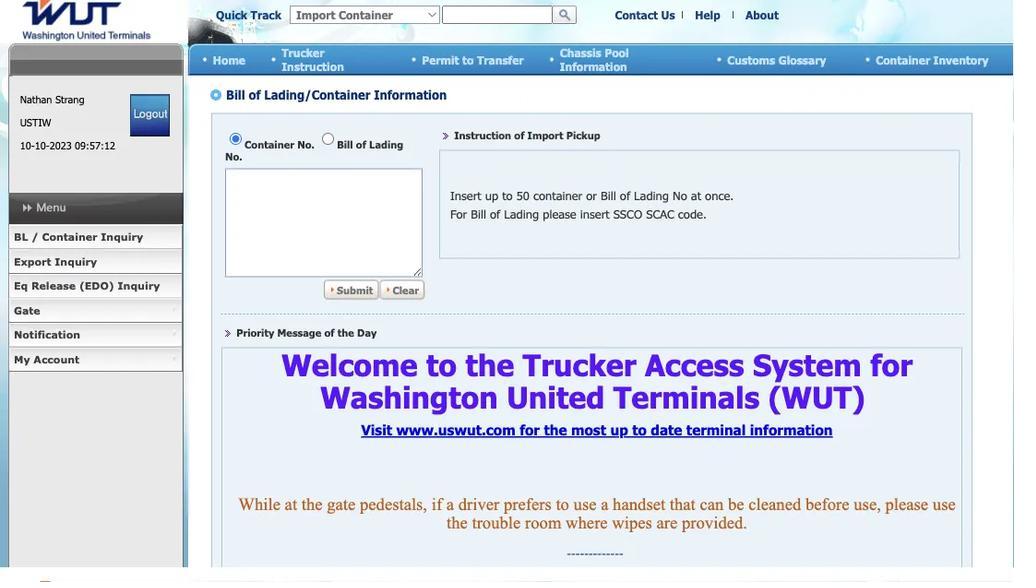 Task type: locate. For each thing, give the bounding box(es) containing it.
release
[[31, 280, 76, 292]]

about
[[746, 8, 779, 21]]

home
[[213, 53, 246, 66]]

09:57:12
[[75, 139, 115, 152]]

container
[[877, 53, 931, 66], [42, 231, 97, 243]]

inquiry down the bl / container inquiry
[[55, 255, 97, 268]]

gate
[[14, 304, 40, 317]]

inquiry
[[101, 231, 143, 243], [55, 255, 97, 268], [118, 280, 160, 292]]

inquiry for container
[[101, 231, 143, 243]]

1 10- from the left
[[20, 139, 35, 152]]

my
[[14, 353, 30, 366]]

export inquiry link
[[8, 250, 183, 274]]

permit
[[422, 53, 460, 66]]

container left inventory
[[877, 53, 931, 66]]

help link
[[696, 8, 721, 21]]

eq release (edo) inquiry
[[14, 280, 160, 292]]

account
[[34, 353, 79, 366]]

us
[[662, 8, 676, 21]]

eq release (edo) inquiry link
[[8, 274, 183, 299]]

inquiry up export inquiry "link"
[[101, 231, 143, 243]]

contact us link
[[615, 8, 676, 21]]

1 vertical spatial container
[[42, 231, 97, 243]]

None text field
[[442, 6, 553, 24]]

information
[[560, 60, 628, 73]]

chassis
[[560, 46, 602, 60]]

inventory
[[934, 53, 989, 66]]

container up export inquiry
[[42, 231, 97, 243]]

10-10-2023 09:57:12
[[20, 139, 115, 152]]

strang
[[55, 93, 84, 106]]

2 vertical spatial inquiry
[[118, 280, 160, 292]]

inquiry for (edo)
[[118, 280, 160, 292]]

customs glossary
[[728, 53, 827, 66]]

my account
[[14, 353, 79, 366]]

login image
[[130, 94, 170, 137]]

1 horizontal spatial container
[[877, 53, 931, 66]]

quick track
[[216, 8, 282, 21]]

track
[[251, 8, 282, 21]]

10-
[[20, 139, 35, 152], [35, 139, 50, 152]]

0 vertical spatial inquiry
[[101, 231, 143, 243]]

1 vertical spatial inquiry
[[55, 255, 97, 268]]

transfer
[[477, 53, 524, 66]]

inquiry right (edo)
[[118, 280, 160, 292]]

to
[[463, 53, 474, 66]]

help
[[696, 8, 721, 21]]

bl
[[14, 231, 28, 243]]

export inquiry
[[14, 255, 97, 268]]

0 horizontal spatial container
[[42, 231, 97, 243]]



Task type: vqa. For each thing, say whether or not it's contained in the screenshot.
2023
yes



Task type: describe. For each thing, give the bounding box(es) containing it.
gate link
[[8, 299, 183, 323]]

trucker
[[282, 46, 325, 60]]

nathan
[[20, 93, 52, 106]]

notification
[[14, 329, 80, 341]]

pool
[[605, 46, 629, 60]]

container inventory
[[877, 53, 989, 66]]

bl / container inquiry link
[[8, 225, 183, 250]]

contact us
[[615, 8, 676, 21]]

nathan strang
[[20, 93, 84, 106]]

2 10- from the left
[[35, 139, 50, 152]]

my account link
[[8, 348, 183, 372]]

2023
[[50, 139, 72, 152]]

/
[[32, 231, 39, 243]]

instruction
[[282, 60, 344, 73]]

chassis pool information
[[560, 46, 629, 73]]

glossary
[[779, 53, 827, 66]]

(edo)
[[79, 280, 114, 292]]

notification link
[[8, 323, 183, 348]]

export
[[14, 255, 51, 268]]

permit to transfer
[[422, 53, 524, 66]]

about link
[[746, 8, 779, 21]]

contact
[[615, 8, 658, 21]]

eq
[[14, 280, 28, 292]]

ustiw
[[20, 116, 51, 129]]

customs
[[728, 53, 776, 66]]

bl / container inquiry
[[14, 231, 143, 243]]

0 vertical spatial container
[[877, 53, 931, 66]]

inquiry inside "link"
[[55, 255, 97, 268]]

quick
[[216, 8, 248, 21]]

trucker instruction
[[282, 46, 344, 73]]



